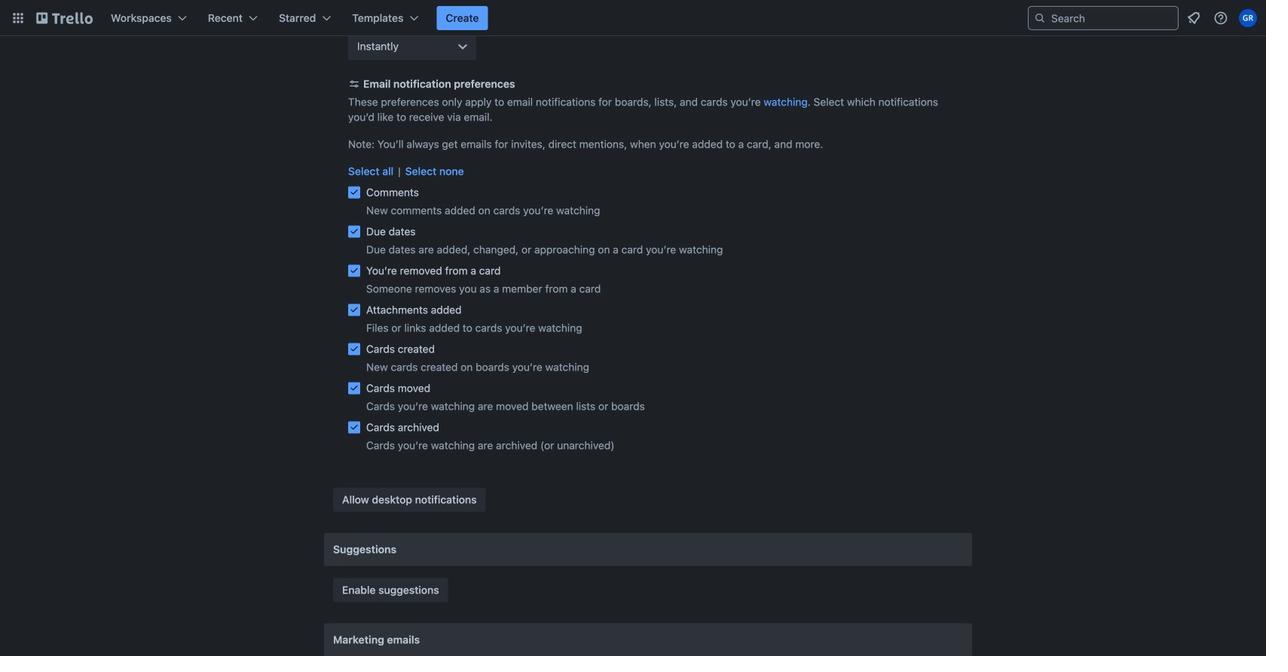 Task type: describe. For each thing, give the bounding box(es) containing it.
Search field
[[1046, 8, 1178, 29]]

back to home image
[[36, 6, 93, 30]]

open information menu image
[[1214, 11, 1229, 26]]

primary element
[[0, 0, 1266, 36]]

greg robinson (gregrobinson96) image
[[1239, 9, 1257, 27]]



Task type: vqa. For each thing, say whether or not it's contained in the screenshot.
the rightmost Click to unstar this board. It will be removed from your starred list. image
no



Task type: locate. For each thing, give the bounding box(es) containing it.
0 notifications image
[[1185, 9, 1203, 27]]

search image
[[1034, 12, 1046, 24]]



